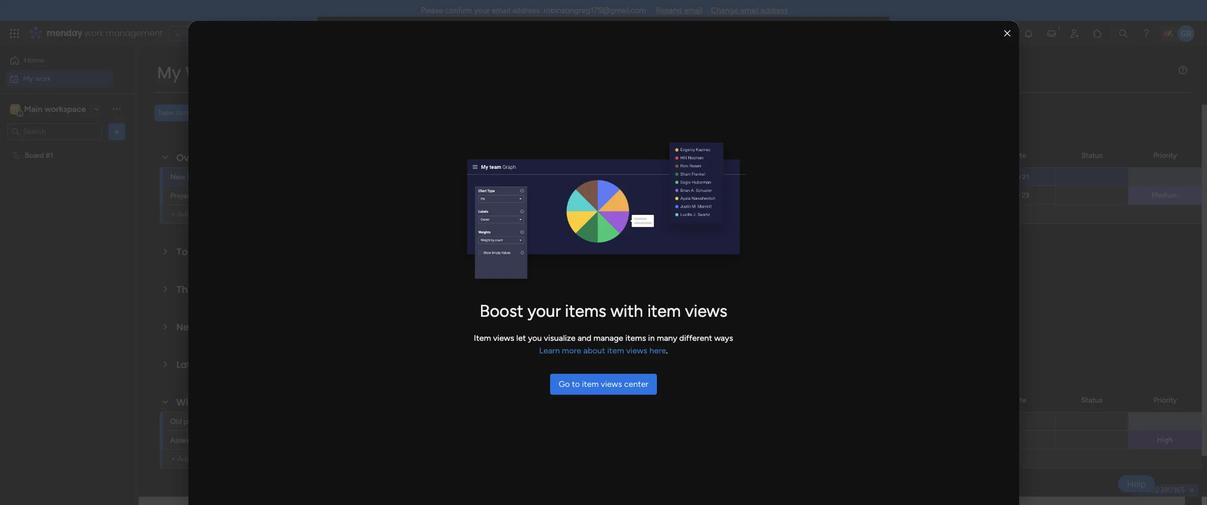 Task type: vqa. For each thing, say whether or not it's contained in the screenshot.
Form
no



Task type: describe. For each thing, give the bounding box(es) containing it.
greg robinson
[[632, 147, 687, 157]]

workspace
[[44, 104, 86, 114]]

learn more about item views here link
[[539, 346, 666, 356]]

please confirm your email address: robinsongreg175@gmail.com
[[421, 6, 646, 15]]

center
[[624, 380, 649, 389]]

and
[[578, 333, 592, 343]]

later /
[[176, 359, 210, 372]]

my work button
[[6, 70, 113, 87]]

1 image
[[1054, 21, 1064, 33]]

0 vertical spatial items
[[565, 302, 606, 321]]

1 status from the top
[[1081, 151, 1103, 160]]

project 3
[[170, 192, 200, 201]]

2 board #1 link from the top
[[721, 186, 818, 205]]

my for my work
[[23, 74, 33, 83]]

views inside button
[[601, 380, 622, 389]]

here
[[650, 346, 666, 356]]

board for first board #1 link
[[723, 173, 742, 182]]

new item button
[[154, 105, 195, 121]]

1 date from the top
[[1011, 151, 1027, 160]]

old
[[170, 418, 182, 427]]

board for 1st board #1 link from the bottom of the page
[[723, 192, 742, 201]]

1 horizontal spatial nov 21
[[1008, 173, 1029, 181]]

manage
[[594, 333, 623, 343]]

1 add from the top
[[178, 210, 191, 219]]

item down old
[[193, 455, 208, 464]]

1 horizontal spatial 21
[[1022, 173, 1029, 181]]

new item
[[159, 108, 190, 117]]

select product image
[[9, 28, 20, 39]]

project's
[[207, 437, 235, 446]]

old
[[195, 437, 205, 446]]

you
[[528, 333, 542, 343]]

project
[[170, 192, 194, 201]]

overdue
[[176, 151, 217, 164]]

2 date from the top
[[1011, 396, 1027, 405]]

0 vertical spatial #1
[[46, 151, 53, 160]]

remove image
[[1188, 487, 1196, 495]]

in
[[648, 333, 655, 343]]

resend
[[656, 6, 682, 15]]

confirm
[[445, 6, 472, 15]]

0 horizontal spatial 21
[[496, 175, 503, 183]]

23
[[1022, 192, 1029, 199]]

2 vertical spatial #1
[[744, 192, 752, 201]]

/ right later
[[202, 359, 207, 372]]

a
[[216, 396, 222, 409]]

without
[[176, 396, 214, 409]]

item down 3
[[193, 210, 208, 219]]

/ right "this"
[[225, 283, 230, 296]]

today /
[[176, 246, 216, 259]]

boost
[[480, 302, 523, 321]]

nov inside dialog
[[482, 175, 495, 183]]

id: 302390365 element
[[1132, 485, 1199, 497]]

0 vertical spatial board #1
[[25, 151, 53, 160]]

item up many
[[647, 302, 681, 321]]

project
[[184, 418, 207, 427]]

main workspace
[[24, 104, 86, 114]]

like
[[664, 211, 679, 221]]

item views let you visualize and manage items in many different ways learn more about item views here .
[[474, 333, 733, 356]]

monday
[[47, 27, 82, 39]]

items inside item views let you visualize and manage items in many different ways learn more about item views here .
[[625, 333, 646, 343]]

go to item views center
[[559, 380, 649, 389]]

my work
[[157, 61, 227, 84]]

my for my work
[[157, 61, 181, 84]]

/ right next
[[227, 321, 232, 334]]

workspace image
[[10, 103, 20, 115]]

this
[[176, 283, 195, 296]]

1 button
[[681, 168, 715, 186]]

your inside dialog
[[528, 302, 561, 321]]

views left here
[[626, 346, 647, 356]]

inbox image
[[1046, 28, 1057, 39]]

resend email
[[656, 6, 703, 15]]

Search in workspace field
[[22, 126, 87, 138]]

m
[[12, 104, 18, 113]]

greg
[[632, 147, 650, 157]]

other
[[484, 232, 501, 240]]

different
[[679, 333, 712, 343]]

next
[[176, 321, 197, 334]]

work
[[185, 61, 227, 84]]

boost your items with item views dialog
[[188, 21, 1019, 506]]

home button
[[6, 52, 113, 69]]

.
[[666, 346, 668, 356]]

greg robinson link
[[632, 147, 687, 157]]

progress
[[237, 437, 266, 446]]

plans
[[197, 29, 215, 38]]

item inside item views let you visualize and manage items in many different ways learn more about item views here .
[[474, 333, 491, 343]]

help
[[1127, 479, 1146, 490]]

work for monday
[[85, 27, 103, 39]]

later
[[176, 359, 200, 372]]

medium
[[1152, 191, 1178, 200]]

please
[[421, 6, 443, 15]]

many
[[657, 333, 677, 343]]

main
[[24, 104, 42, 114]]

/ right date
[[249, 396, 254, 409]]

resend email link
[[656, 6, 703, 15]]

see
[[183, 29, 196, 38]]

assess old project's progress
[[170, 437, 266, 446]]

board #1 for 1st board #1 link from the bottom of the page
[[723, 192, 752, 201]]

apps image
[[1093, 28, 1103, 39]]

3
[[196, 192, 200, 201]]

work for my
[[35, 74, 51, 83]]

robinson
[[652, 147, 687, 157]]

overdue /
[[176, 151, 227, 164]]

id: 302390365
[[1137, 486, 1185, 495]]

views left let
[[493, 333, 514, 343]]

help image
[[1141, 28, 1152, 39]]

old project
[[170, 418, 207, 427]]



Task type: locate. For each thing, give the bounding box(es) containing it.
0 vertical spatial new
[[159, 108, 174, 117]]

views
[[685, 302, 728, 321], [493, 333, 514, 343], [626, 346, 647, 356], [601, 380, 622, 389]]

boost your items with item views
[[480, 302, 728, 321]]

1 + add item from the top
[[171, 210, 208, 219]]

next week /
[[176, 321, 234, 334]]

dialog containing greg robinson
[[0, 0, 1207, 506]]

0 horizontal spatial nov 21
[[482, 175, 503, 183]]

1 horizontal spatial work
[[85, 27, 103, 39]]

email left address:
[[492, 6, 510, 15]]

see plans
[[183, 29, 215, 38]]

item down boost
[[474, 333, 491, 343]]

work down home
[[35, 74, 51, 83]]

0 horizontal spatial your
[[474, 6, 490, 15]]

my
[[157, 61, 181, 84], [23, 74, 33, 83]]

new down my work
[[159, 108, 174, 117]]

dialog
[[0, 0, 1207, 506]]

item inside item views let you visualize and manage items in many different ways learn more about item views here .
[[607, 346, 624, 356]]

status
[[1081, 151, 1103, 160], [1081, 396, 1103, 405]]

2 vertical spatial board #1
[[723, 192, 752, 201]]

items left in
[[625, 333, 646, 343]]

1 board #1 link from the top
[[721, 168, 818, 187]]

change email address link
[[711, 6, 788, 15]]

let
[[516, 333, 526, 343]]

priority up "medium"
[[1154, 151, 1177, 160]]

2 email from the left
[[684, 6, 703, 15]]

#1
[[46, 151, 53, 160], [744, 173, 752, 182], [744, 192, 752, 201]]

0 vertical spatial your
[[474, 6, 490, 15]]

1 priority from the top
[[1154, 151, 1177, 160]]

new for new item
[[159, 108, 174, 117]]

go to item views center button
[[550, 374, 657, 395]]

ways
[[714, 333, 733, 343]]

board #1
[[25, 151, 53, 160], [723, 173, 752, 182], [723, 192, 752, 201]]

/ right today
[[208, 246, 213, 259]]

like button
[[599, 200, 732, 232]]

my work
[[23, 74, 51, 83]]

email for change email address
[[740, 6, 759, 15]]

week for next
[[200, 321, 224, 334]]

email for resend email
[[684, 6, 703, 15]]

dapulse x slim image
[[1004, 30, 1011, 37]]

change email address
[[711, 6, 788, 15]]

0 vertical spatial date
[[1011, 151, 1027, 160]]

1 vertical spatial work
[[35, 74, 51, 83]]

views up the different
[[685, 302, 728, 321]]

0 vertical spatial +
[[171, 210, 176, 219]]

workspace selection element
[[10, 103, 87, 116]]

new for new item
[[170, 173, 185, 182]]

priority
[[1154, 151, 1177, 160], [1154, 396, 1177, 405]]

302390365
[[1147, 486, 1185, 495]]

item down my work
[[176, 108, 190, 117]]

1 vertical spatial #1
[[744, 173, 752, 182]]

views left the center
[[601, 380, 622, 389]]

item
[[187, 173, 202, 182], [193, 210, 208, 219], [474, 333, 491, 343], [193, 455, 208, 464]]

email right "resend"
[[684, 6, 703, 15]]

visualize
[[544, 333, 576, 343]]

more
[[562, 346, 581, 356]]

your
[[474, 6, 490, 15], [528, 302, 561, 321]]

nov 23
[[1008, 192, 1029, 199]]

id:
[[1137, 486, 1145, 495]]

+
[[171, 210, 176, 219], [171, 455, 176, 464]]

0 horizontal spatial work
[[35, 74, 51, 83]]

my inside button
[[23, 74, 33, 83]]

1 vertical spatial new
[[170, 173, 185, 182]]

go
[[559, 380, 570, 389]]

/
[[219, 151, 224, 164], [208, 246, 213, 259], [225, 283, 230, 296], [227, 321, 232, 334], [202, 359, 207, 372], [249, 396, 254, 409]]

0 vertical spatial + add item
[[171, 210, 208, 219]]

change
[[711, 6, 738, 15]]

1 vertical spatial +
[[171, 455, 176, 464]]

1 vertical spatial board
[[723, 173, 742, 182]]

1 vertical spatial status
[[1081, 396, 1103, 405]]

notifications image
[[1023, 28, 1034, 39]]

add down assess
[[178, 455, 191, 464]]

1 horizontal spatial email
[[684, 6, 703, 15]]

1 vertical spatial week
[[200, 321, 224, 334]]

my down home
[[23, 74, 33, 83]]

assess
[[170, 437, 193, 446]]

0 horizontal spatial items
[[565, 302, 606, 321]]

+ down project
[[171, 210, 176, 219]]

email right change
[[740, 6, 759, 15]]

nov
[[1008, 173, 1021, 181], [482, 175, 495, 183], [1008, 192, 1020, 199]]

new
[[159, 108, 174, 117], [170, 173, 185, 182]]

0 vertical spatial week
[[198, 283, 222, 296]]

week right "this"
[[198, 283, 222, 296]]

nov 21
[[1008, 173, 1029, 181], [482, 175, 503, 183]]

2 add from the top
[[178, 455, 191, 464]]

address:
[[512, 6, 542, 15]]

new up project
[[170, 173, 185, 182]]

Filter dashboard by text search field
[[199, 105, 297, 121]]

+ down assess
[[171, 455, 176, 464]]

item
[[176, 108, 190, 117], [647, 302, 681, 321], [607, 346, 624, 356], [582, 380, 599, 389]]

2 + add item from the top
[[171, 455, 208, 464]]

about
[[583, 346, 605, 356]]

3 email from the left
[[740, 6, 759, 15]]

item down manage
[[607, 346, 624, 356]]

this week /
[[176, 283, 232, 296]]

work inside button
[[35, 74, 51, 83]]

high
[[1157, 436, 1173, 445]]

0 horizontal spatial my
[[23, 74, 33, 83]]

date
[[225, 396, 247, 409]]

monday work management
[[47, 27, 163, 39]]

1 vertical spatial your
[[528, 302, 561, 321]]

priority up high
[[1154, 396, 1177, 405]]

board #1 link
[[721, 168, 818, 187], [721, 186, 818, 205]]

1 + from the top
[[171, 210, 176, 219]]

board
[[25, 151, 44, 160], [723, 173, 742, 182], [723, 192, 742, 201]]

board #1 for first board #1 link
[[723, 173, 752, 182]]

home
[[24, 56, 44, 65]]

with
[[611, 302, 643, 321]]

1 vertical spatial items
[[625, 333, 646, 343]]

without a date /
[[176, 396, 257, 409]]

today
[[176, 246, 206, 259]]

work right monday
[[85, 27, 103, 39]]

item up 3
[[187, 173, 202, 182]]

items
[[565, 302, 606, 321], [625, 333, 646, 343]]

1 vertical spatial date
[[1011, 396, 1027, 405]]

/ right overdue
[[219, 151, 224, 164]]

0 vertical spatial priority
[[1154, 151, 1177, 160]]

item right to
[[582, 380, 599, 389]]

your right confirm
[[474, 6, 490, 15]]

robinsongreg175@gmail.com
[[544, 6, 646, 15]]

see plans button
[[169, 26, 219, 41]]

add
[[178, 210, 191, 219], [178, 455, 191, 464]]

2 + from the top
[[171, 455, 176, 464]]

1 horizontal spatial items
[[625, 333, 646, 343]]

items up and
[[565, 302, 606, 321]]

week right next
[[200, 321, 224, 334]]

learn
[[539, 346, 560, 356]]

0 vertical spatial board
[[25, 151, 44, 160]]

2 horizontal spatial email
[[740, 6, 759, 15]]

date
[[1011, 151, 1027, 160], [1011, 396, 1027, 405]]

your up you
[[528, 302, 561, 321]]

new inside button
[[159, 108, 174, 117]]

to
[[572, 380, 580, 389]]

invite members image
[[1070, 28, 1080, 39]]

2 status from the top
[[1081, 396, 1103, 405]]

1 vertical spatial add
[[178, 455, 191, 464]]

management
[[106, 27, 163, 39]]

nov 21 inside dialog
[[482, 175, 503, 183]]

1
[[700, 176, 703, 182]]

1 vertical spatial + add item
[[171, 455, 208, 464]]

add down the 'project 3'
[[178, 210, 191, 219]]

1 email from the left
[[492, 6, 510, 15]]

2 vertical spatial board
[[723, 192, 742, 201]]

0 horizontal spatial email
[[492, 6, 510, 15]]

2 priority from the top
[[1154, 396, 1177, 405]]

+ add item
[[171, 210, 208, 219], [171, 455, 208, 464]]

address
[[761, 6, 788, 15]]

email
[[492, 6, 510, 15], [684, 6, 703, 15], [740, 6, 759, 15]]

+ add item down assess
[[171, 455, 208, 464]]

help button
[[1118, 476, 1155, 493]]

1 vertical spatial priority
[[1154, 396, 1177, 405]]

work
[[85, 27, 103, 39], [35, 74, 51, 83]]

search everything image
[[1118, 28, 1129, 39]]

1 horizontal spatial my
[[157, 61, 181, 84]]

0 vertical spatial add
[[178, 210, 191, 219]]

week for this
[[198, 283, 222, 296]]

my left work at the left top
[[157, 61, 181, 84]]

update
[[605, 174, 633, 184]]

+ add item down the 'project 3'
[[171, 210, 208, 219]]

1 vertical spatial board #1
[[723, 173, 752, 182]]

new item
[[170, 173, 202, 182]]

greg robinson image
[[1178, 25, 1195, 42]]

1 horizontal spatial your
[[528, 302, 561, 321]]

0 vertical spatial work
[[85, 27, 103, 39]]

0 vertical spatial status
[[1081, 151, 1103, 160]]



